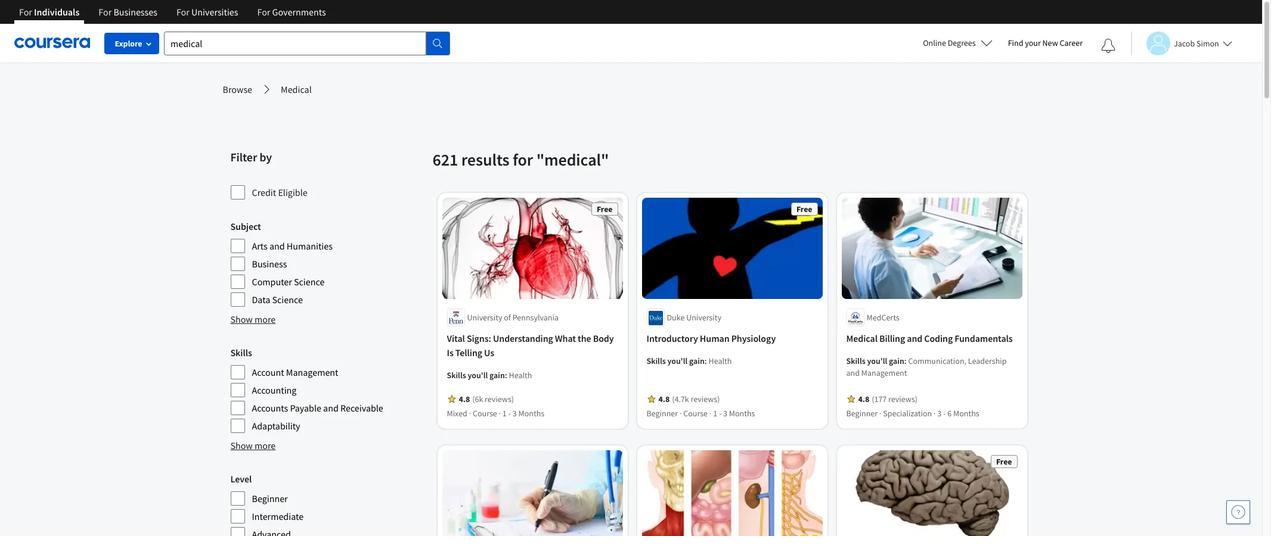 Task type: vqa. For each thing, say whether or not it's contained in the screenshot.
: for Vital Signs: Understanding What the Body Is Telling Us
yes



Task type: locate. For each thing, give the bounding box(es) containing it.
0 vertical spatial health
[[709, 356, 732, 367]]

and inside the communication, leadership and management
[[847, 368, 860, 379]]

2 horizontal spatial -
[[944, 409, 946, 420]]

show for adaptability
[[231, 440, 253, 452]]

1 show more from the top
[[231, 314, 276, 326]]

: down introductory human physiology
[[705, 356, 707, 367]]

show down the data
[[231, 314, 253, 326]]

reviews) up mixed · course · 1 - 3 months
[[485, 395, 514, 405]]

1 horizontal spatial -
[[719, 409, 722, 420]]

is
[[447, 347, 454, 359]]

for left individuals
[[19, 6, 32, 18]]

1 horizontal spatial management
[[862, 368, 908, 379]]

2 horizontal spatial beginner
[[847, 409, 878, 420]]

reviews)
[[485, 395, 514, 405], [691, 395, 720, 405], [889, 395, 918, 405]]

medical
[[281, 84, 312, 95], [847, 333, 878, 345]]

billing
[[880, 333, 906, 345]]

0 horizontal spatial skills you'll gain : health
[[447, 371, 532, 381]]

science down computer science
[[272, 294, 303, 306]]

skills you'll gain : health down us
[[447, 371, 532, 381]]

management down skills you'll gain :
[[862, 368, 908, 379]]

account
[[252, 367, 284, 379]]

show more down adaptability
[[231, 440, 276, 452]]

your
[[1025, 38, 1041, 48]]

4.8
[[459, 395, 470, 405], [659, 395, 670, 405], [859, 395, 870, 405]]

1 horizontal spatial :
[[705, 356, 707, 367]]

for left universities
[[177, 6, 190, 18]]

health down vital signs: understanding what the body is telling us on the left
[[509, 371, 532, 381]]

2 horizontal spatial reviews)
[[889, 395, 918, 405]]

· down (4.7k
[[680, 409, 682, 420]]

you'll for vital signs: understanding what the body is telling us
[[468, 371, 488, 381]]

payable
[[290, 403, 321, 415]]

2 4.8 from the left
[[659, 395, 670, 405]]

course down 4.8 (6k reviews)
[[473, 409, 497, 420]]

·
[[469, 409, 471, 420], [499, 409, 501, 420], [680, 409, 682, 420], [710, 409, 712, 420], [880, 409, 882, 420], [934, 409, 936, 420]]

1 horizontal spatial medical
[[847, 333, 878, 345]]

1 vertical spatial science
[[272, 294, 303, 306]]

1 show more button from the top
[[231, 313, 276, 327]]

0 horizontal spatial gain
[[490, 371, 505, 381]]

science down humanities
[[294, 276, 325, 288]]

2 - from the left
[[719, 409, 722, 420]]

0 vertical spatial science
[[294, 276, 325, 288]]

3 reviews) from the left
[[889, 395, 918, 405]]

0 horizontal spatial management
[[286, 367, 339, 379]]

beginner · course · 1 - 3 months
[[647, 409, 755, 420]]

more down the data
[[255, 314, 276, 326]]

course
[[473, 409, 497, 420], [684, 409, 708, 420]]

0 horizontal spatial medical
[[281, 84, 312, 95]]

3 for understanding
[[513, 409, 517, 420]]

gain for introductory human physiology
[[690, 356, 705, 367]]

1
[[503, 409, 507, 420], [713, 409, 718, 420]]

university up "signs:" at left
[[467, 313, 503, 324]]

· right 'mixed' at the left bottom of the page
[[469, 409, 471, 420]]

1 horizontal spatial months
[[729, 409, 755, 420]]

for for businesses
[[99, 6, 112, 18]]

1 months from the left
[[519, 409, 545, 420]]

university
[[467, 313, 503, 324], [687, 313, 722, 324]]

1 horizontal spatial 3
[[724, 409, 728, 420]]

4.8 left (4.7k
[[659, 395, 670, 405]]

governments
[[272, 6, 326, 18]]

for left governments
[[257, 6, 270, 18]]

2 show more button from the top
[[231, 439, 276, 453]]

health
[[709, 356, 732, 367], [509, 371, 532, 381]]

course down 4.8 (4.7k reviews)
[[684, 409, 708, 420]]

show up level
[[231, 440, 253, 452]]

621 results for "medical"
[[433, 149, 609, 171]]

0 horizontal spatial reviews)
[[485, 395, 514, 405]]

and right arts
[[270, 240, 285, 252]]

1 horizontal spatial health
[[709, 356, 732, 367]]

university of pennsylvania
[[467, 313, 559, 324]]

mixed
[[447, 409, 468, 420]]

1 1 from the left
[[503, 409, 507, 420]]

1 vertical spatial medical
[[847, 333, 878, 345]]

show
[[231, 314, 253, 326], [231, 440, 253, 452]]

career
[[1060, 38, 1083, 48]]

4.8 left (6k
[[459, 395, 470, 405]]

banner navigation
[[10, 0, 336, 33]]

jacob
[[1174, 38, 1195, 49]]

university up introductory human physiology
[[687, 313, 722, 324]]

skills you'll gain : health for signs:
[[447, 371, 532, 381]]

free
[[597, 204, 613, 215], [797, 204, 813, 215], [997, 457, 1013, 468]]

1 horizontal spatial beginner
[[647, 409, 678, 420]]

health for physiology
[[709, 356, 732, 367]]

you'll for introductory human physiology
[[668, 356, 688, 367]]

0 horizontal spatial 1
[[503, 409, 507, 420]]

0 vertical spatial more
[[255, 314, 276, 326]]

1 horizontal spatial you'll
[[668, 356, 688, 367]]

skills you'll gain :
[[847, 356, 909, 367]]

1 course from the left
[[473, 409, 497, 420]]

show more button
[[231, 313, 276, 327], [231, 439, 276, 453]]

for
[[19, 6, 32, 18], [99, 6, 112, 18], [177, 6, 190, 18], [257, 6, 270, 18]]

computer
[[252, 276, 292, 288]]

4 for from the left
[[257, 6, 270, 18]]

2 months from the left
[[729, 409, 755, 420]]

human
[[700, 333, 730, 345]]

beginner up intermediate
[[252, 493, 288, 505]]

2 horizontal spatial :
[[905, 356, 907, 367]]

: down billing
[[905, 356, 907, 367]]

medical for medical
[[281, 84, 312, 95]]

beginner down '(177' at right bottom
[[847, 409, 878, 420]]

- left 6
[[944, 409, 946, 420]]

medical down what do you want to learn? text field
[[281, 84, 312, 95]]

1 down 4.8 (4.7k reviews)
[[713, 409, 718, 420]]

· down '(177' at right bottom
[[880, 409, 882, 420]]

1 · from the left
[[469, 409, 471, 420]]

2 reviews) from the left
[[691, 395, 720, 405]]

reviews) for billing
[[889, 395, 918, 405]]

- down 4.8 (4.7k reviews)
[[719, 409, 722, 420]]

1 show from the top
[[231, 314, 253, 326]]

1 - from the left
[[509, 409, 511, 420]]

1 vertical spatial more
[[255, 440, 276, 452]]

you'll
[[668, 356, 688, 367], [868, 356, 888, 367], [468, 371, 488, 381]]

1 vertical spatial show more button
[[231, 439, 276, 453]]

universities
[[191, 6, 238, 18]]

mixed · course · 1 - 3 months
[[447, 409, 545, 420]]

and inside skills group
[[323, 403, 339, 415]]

4.8 for introductory human physiology
[[659, 395, 670, 405]]

gain down introductory human physiology
[[690, 356, 705, 367]]

1 more from the top
[[255, 314, 276, 326]]

credit
[[252, 187, 276, 199]]

gain for vital signs: understanding what the body is telling us
[[490, 371, 505, 381]]

2 horizontal spatial months
[[954, 409, 980, 420]]

0 horizontal spatial health
[[509, 371, 532, 381]]

2 more from the top
[[255, 440, 276, 452]]

browse
[[223, 84, 252, 95]]

- for understanding
[[509, 409, 511, 420]]

and down skills you'll gain :
[[847, 368, 860, 379]]

skills you'll gain : health down "introductory"
[[647, 356, 732, 367]]

months
[[519, 409, 545, 420], [729, 409, 755, 420], [954, 409, 980, 420]]

-
[[509, 409, 511, 420], [719, 409, 722, 420], [944, 409, 946, 420]]

beginner
[[647, 409, 678, 420], [847, 409, 878, 420], [252, 493, 288, 505]]

1 vertical spatial show
[[231, 440, 253, 452]]

management inside skills group
[[286, 367, 339, 379]]

1 horizontal spatial course
[[684, 409, 708, 420]]

1 vertical spatial show more
[[231, 440, 276, 452]]

0 vertical spatial show more button
[[231, 313, 276, 327]]

beginner · specialization · 3 - 6 months
[[847, 409, 980, 420]]

2 horizontal spatial 4.8
[[859, 395, 870, 405]]

months for physiology
[[729, 409, 755, 420]]

what
[[555, 333, 576, 345]]

1 horizontal spatial free
[[797, 204, 813, 215]]

1 vertical spatial health
[[509, 371, 532, 381]]

1 horizontal spatial reviews)
[[691, 395, 720, 405]]

accounts payable and receivable
[[252, 403, 383, 415]]

you'll up (6k
[[468, 371, 488, 381]]

management up accounts payable and receivable
[[286, 367, 339, 379]]

beginner down (4.7k
[[647, 409, 678, 420]]

1 down 4.8 (6k reviews)
[[503, 409, 507, 420]]

1 reviews) from the left
[[485, 395, 514, 405]]

gain down billing
[[889, 356, 905, 367]]

3
[[513, 409, 517, 420], [724, 409, 728, 420], [938, 409, 942, 420]]

physiology
[[732, 333, 776, 345]]

· down 4.8 (6k reviews)
[[499, 409, 501, 420]]

4.8 left '(177' at right bottom
[[859, 395, 870, 405]]

None search field
[[164, 31, 450, 55]]

2 1 from the left
[[713, 409, 718, 420]]

show more
[[231, 314, 276, 326], [231, 440, 276, 452]]

3 4.8 from the left
[[859, 395, 870, 405]]

reviews) up "beginner · course · 1 - 3 months"
[[691, 395, 720, 405]]

1 3 from the left
[[513, 409, 517, 420]]

3 for from the left
[[177, 6, 190, 18]]

individuals
[[34, 6, 80, 18]]

more for adaptability
[[255, 440, 276, 452]]

you'll down billing
[[868, 356, 888, 367]]

for for universities
[[177, 6, 190, 18]]

0 vertical spatial medical
[[281, 84, 312, 95]]

- down 4.8 (6k reviews)
[[509, 409, 511, 420]]

2 show from the top
[[231, 440, 253, 452]]

and right payable
[[323, 403, 339, 415]]

1 horizontal spatial gain
[[690, 356, 705, 367]]

3 months from the left
[[954, 409, 980, 420]]

more down adaptability
[[255, 440, 276, 452]]

skills down is
[[447, 371, 466, 381]]

0 horizontal spatial :
[[505, 371, 507, 381]]

: up 4.8 (6k reviews)
[[505, 371, 507, 381]]

skills down "introductory"
[[647, 356, 666, 367]]

2 horizontal spatial gain
[[889, 356, 905, 367]]

gain down us
[[490, 371, 505, 381]]

3 · from the left
[[680, 409, 682, 420]]

course for signs:
[[473, 409, 497, 420]]

beginner inside the level group
[[252, 493, 288, 505]]

show more button down the data
[[231, 313, 276, 327]]

0 horizontal spatial 4.8
[[459, 395, 470, 405]]

0 horizontal spatial free
[[597, 204, 613, 215]]

management
[[286, 367, 339, 379], [862, 368, 908, 379]]

0 horizontal spatial you'll
[[468, 371, 488, 381]]

1 horizontal spatial 1
[[713, 409, 718, 420]]

0 horizontal spatial course
[[473, 409, 497, 420]]

1 horizontal spatial university
[[687, 313, 722, 324]]

0 vertical spatial skills you'll gain : health
[[647, 356, 732, 367]]

communication, leadership and management
[[847, 356, 1007, 379]]

for for individuals
[[19, 6, 32, 18]]

2 course from the left
[[684, 409, 708, 420]]

subject group
[[231, 220, 426, 308]]

reviews) up specialization
[[889, 395, 918, 405]]

0 horizontal spatial -
[[509, 409, 511, 420]]

communication,
[[909, 356, 967, 367]]

1 for from the left
[[19, 6, 32, 18]]

course for human
[[684, 409, 708, 420]]

beginner for beginner
[[252, 493, 288, 505]]

computer science
[[252, 276, 325, 288]]

2 for from the left
[[99, 6, 112, 18]]

· down 4.8 (4.7k reviews)
[[710, 409, 712, 420]]

0 horizontal spatial university
[[467, 313, 503, 324]]

free for vital signs: understanding what the body is telling us
[[597, 204, 613, 215]]

3 for physiology
[[724, 409, 728, 420]]

2 horizontal spatial 3
[[938, 409, 942, 420]]

1 horizontal spatial skills you'll gain : health
[[647, 356, 732, 367]]

filter by
[[231, 150, 272, 165]]

medical up skills you'll gain :
[[847, 333, 878, 345]]

credit eligible
[[252, 187, 308, 199]]

4.8 for vital signs: understanding what the body is telling us
[[459, 395, 470, 405]]

- for and
[[944, 409, 946, 420]]

introductory human physiology link
[[647, 332, 818, 346]]

1 university from the left
[[467, 313, 503, 324]]

1 4.8 from the left
[[459, 395, 470, 405]]

skills up account
[[231, 347, 252, 359]]

4.8 for medical billing and coding fundamentals
[[859, 395, 870, 405]]

show more button down adaptability
[[231, 439, 276, 453]]

show more for data science
[[231, 314, 276, 326]]

duke
[[667, 313, 685, 324]]

online degrees button
[[914, 30, 1002, 56]]

gain
[[690, 356, 705, 367], [889, 356, 905, 367], [490, 371, 505, 381]]

2 show more from the top
[[231, 440, 276, 452]]

health for understanding
[[509, 371, 532, 381]]

2 3 from the left
[[724, 409, 728, 420]]

6 · from the left
[[934, 409, 936, 420]]

and right billing
[[907, 333, 923, 345]]

· left 6
[[934, 409, 936, 420]]

1 horizontal spatial 4.8
[[659, 395, 670, 405]]

vital signs: understanding what the body is telling us link
[[447, 332, 618, 361]]

3 - from the left
[[944, 409, 946, 420]]

show more down the data
[[231, 314, 276, 326]]

0 horizontal spatial 3
[[513, 409, 517, 420]]

1 vertical spatial skills you'll gain : health
[[447, 371, 532, 381]]

telling
[[456, 347, 483, 359]]

0 horizontal spatial beginner
[[252, 493, 288, 505]]

skills you'll gain : health
[[647, 356, 732, 367], [447, 371, 532, 381]]

5 · from the left
[[880, 409, 882, 420]]

business
[[252, 258, 287, 270]]

you'll down "introductory"
[[668, 356, 688, 367]]

jacob simon button
[[1132, 31, 1233, 55]]

0 vertical spatial show more
[[231, 314, 276, 326]]

management inside the communication, leadership and management
[[862, 368, 908, 379]]

health down human
[[709, 356, 732, 367]]

receivable
[[341, 403, 383, 415]]

for left businesses on the top left of the page
[[99, 6, 112, 18]]

0 vertical spatial show
[[231, 314, 253, 326]]

for businesses
[[99, 6, 157, 18]]

0 horizontal spatial months
[[519, 409, 545, 420]]



Task type: describe. For each thing, give the bounding box(es) containing it.
account management
[[252, 367, 339, 379]]

4.8 (4.7k reviews)
[[659, 395, 720, 405]]

introductory human physiology
[[647, 333, 776, 345]]

skills inside group
[[231, 347, 252, 359]]

: for vital signs: understanding what the body is telling us
[[505, 371, 507, 381]]

accounts
[[252, 403, 288, 415]]

coursera image
[[14, 34, 90, 53]]

skills you'll gain : health for human
[[647, 356, 732, 367]]

4 · from the left
[[710, 409, 712, 420]]

adaptability
[[252, 421, 300, 432]]

What do you want to learn? text field
[[164, 31, 426, 55]]

show more button for adaptability
[[231, 439, 276, 453]]

more for data science
[[255, 314, 276, 326]]

: for introductory human physiology
[[705, 356, 707, 367]]

science for data science
[[272, 294, 303, 306]]

degrees
[[948, 38, 976, 48]]

4.8 (6k reviews)
[[459, 395, 514, 405]]

free for introductory human physiology
[[797, 204, 813, 215]]

explore
[[115, 38, 142, 49]]

1 for human
[[713, 409, 718, 420]]

intermediate
[[252, 511, 304, 523]]

2 horizontal spatial you'll
[[868, 356, 888, 367]]

online degrees
[[924, 38, 976, 48]]

vital
[[447, 333, 465, 345]]

(177
[[872, 395, 887, 405]]

for
[[513, 149, 533, 171]]

businesses
[[114, 6, 157, 18]]

signs:
[[467, 333, 491, 345]]

level group
[[231, 472, 426, 537]]

show more for adaptability
[[231, 440, 276, 452]]

help center image
[[1232, 506, 1246, 520]]

science for computer science
[[294, 276, 325, 288]]

beginner for beginner · course · 1 - 3 months
[[647, 409, 678, 420]]

medical for medical billing and coding fundamentals
[[847, 333, 878, 345]]

"medical"
[[537, 149, 609, 171]]

find
[[1008, 38, 1024, 48]]

and for accounts payable and receivable
[[323, 403, 339, 415]]

2 horizontal spatial free
[[997, 457, 1013, 468]]

for individuals
[[19, 6, 80, 18]]

coding
[[925, 333, 953, 345]]

simon
[[1197, 38, 1220, 49]]

months for and
[[954, 409, 980, 420]]

browse link
[[223, 82, 252, 97]]

subject
[[231, 221, 261, 233]]

and inside subject group
[[270, 240, 285, 252]]

reviews) for human
[[691, 395, 720, 405]]

pennsylvania
[[513, 313, 559, 324]]

explore button
[[104, 33, 159, 54]]

for universities
[[177, 6, 238, 18]]

medical billing and coding fundamentals link
[[847, 332, 1018, 346]]

(6k
[[473, 395, 483, 405]]

skills group
[[231, 346, 426, 434]]

introductory
[[647, 333, 698, 345]]

2 university from the left
[[687, 313, 722, 324]]

find your new career
[[1008, 38, 1083, 48]]

beginner for beginner · specialization · 3 - 6 months
[[847, 409, 878, 420]]

3 3 from the left
[[938, 409, 942, 420]]

2 · from the left
[[499, 409, 501, 420]]

show more button for data science
[[231, 313, 276, 327]]

reviews) for signs:
[[485, 395, 514, 405]]

and for communication, leadership and management
[[847, 368, 860, 379]]

find your new career link
[[1002, 36, 1089, 51]]

skills up 4.8 (177 reviews)
[[847, 356, 866, 367]]

1 for signs:
[[503, 409, 507, 420]]

arts and humanities
[[252, 240, 333, 252]]

online
[[924, 38, 947, 48]]

fundamentals
[[955, 333, 1013, 345]]

filter
[[231, 150, 257, 165]]

understanding
[[493, 333, 553, 345]]

the
[[578, 333, 591, 345]]

us
[[484, 347, 495, 359]]

vital signs: understanding what the body is telling us
[[447, 333, 614, 359]]

of
[[504, 313, 511, 324]]

show for data science
[[231, 314, 253, 326]]

body
[[593, 333, 614, 345]]

show notifications image
[[1102, 39, 1116, 53]]

data science
[[252, 294, 303, 306]]

eligible
[[278, 187, 308, 199]]

- for physiology
[[719, 409, 722, 420]]

arts
[[252, 240, 268, 252]]

and for medical billing and coding fundamentals
[[907, 333, 923, 345]]

data
[[252, 294, 270, 306]]

new
[[1043, 38, 1059, 48]]

medical billing and coding fundamentals
[[847, 333, 1013, 345]]

for for governments
[[257, 6, 270, 18]]

621
[[433, 149, 458, 171]]

4.8 (177 reviews)
[[859, 395, 918, 405]]

specialization
[[884, 409, 932, 420]]

(4.7k
[[672, 395, 689, 405]]

by
[[260, 150, 272, 165]]

jacob simon
[[1174, 38, 1220, 49]]

results
[[462, 149, 510, 171]]

6
[[948, 409, 952, 420]]

humanities
[[287, 240, 333, 252]]

level
[[231, 474, 252, 486]]

leadership
[[969, 356, 1007, 367]]

for governments
[[257, 6, 326, 18]]

accounting
[[252, 385, 297, 397]]

duke university
[[667, 313, 722, 324]]

medcerts
[[867, 313, 900, 324]]

months for understanding
[[519, 409, 545, 420]]



